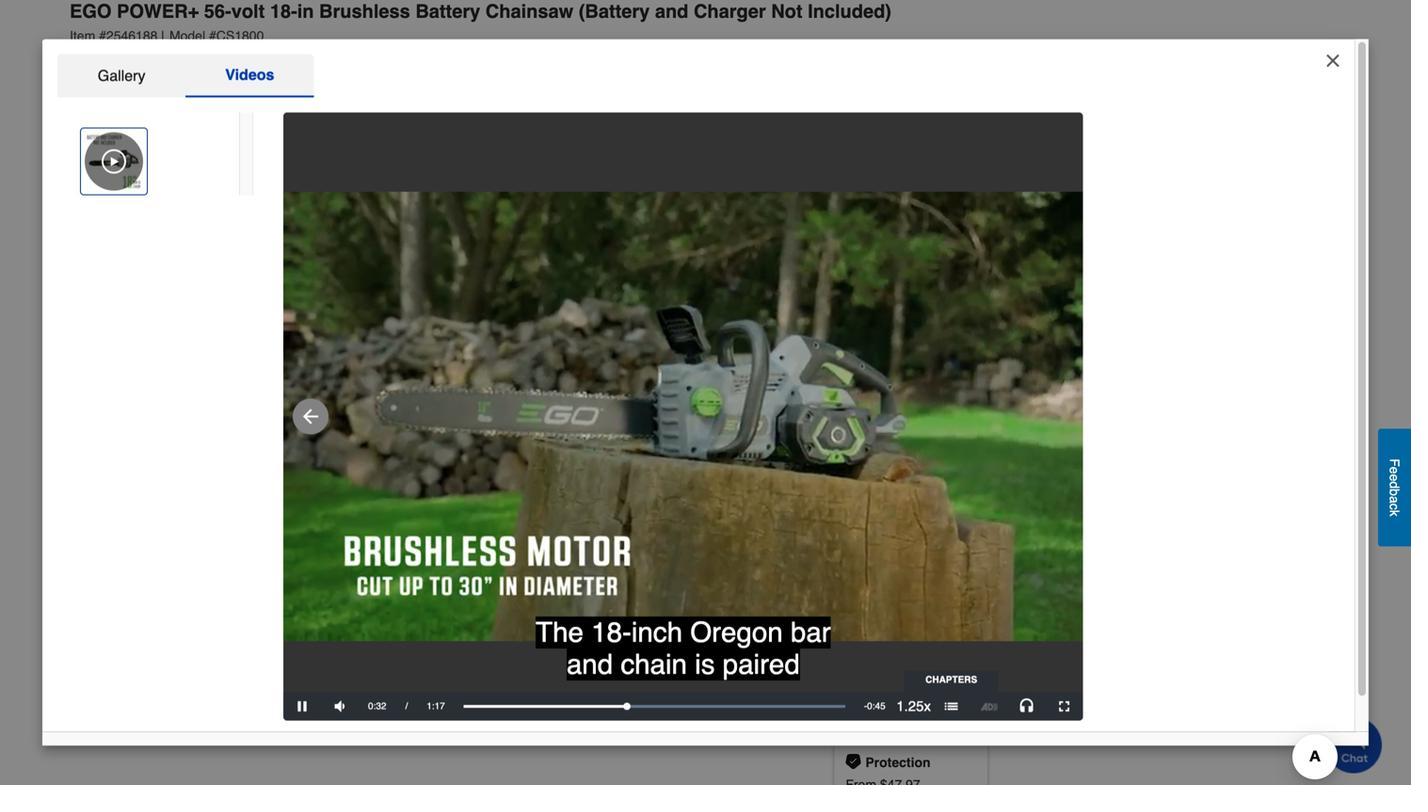 Task type: locate. For each thing, give the bounding box(es) containing it.
shop down item
[[70, 52, 105, 70]]

2
[[926, 490, 935, 508]]

0 vertical spatial :
[[1043, 454, 1048, 471]]

2 vertical spatial 0
[[979, 616, 988, 633]]

monthly
[[897, 261, 943, 276]]

0 right hours
[[979, 616, 988, 633]]

|
[[161, 28, 165, 43]]

0 horizontal spatial and
[[655, 0, 688, 22]]

hours
[[927, 616, 970, 633]]

on left eligible
[[1107, 192, 1122, 208]]

0 vertical spatial on
[[1107, 192, 1122, 208]]

chat invite button image
[[1325, 716, 1383, 773]]

0 vertical spatial battery
[[415, 0, 480, 22]]

and up item number 2 5 4 6 1 8 8 and model number c s 1 8 0 0 element
[[655, 0, 688, 22]]

of right number
[[894, 454, 909, 471]]

0 vertical spatial the
[[875, 311, 898, 329]]

12 for 12
[[846, 571, 862, 589]]

shop up 45cc
[[833, 311, 871, 329]]

0 vertical spatial 18-
[[270, 0, 297, 22]]

lowe's
[[1106, 261, 1146, 276]]

ego down 2546188
[[109, 52, 142, 70]]

0:44
[[867, 701, 885, 712]]

a up the 'k'
[[1387, 496, 1402, 503]]

45cc
[[848, 356, 882, 371]]

2 vertical spatial :
[[970, 616, 975, 633]]

0 vertical spatial ego
[[70, 0, 112, 22]]

18-
[[270, 0, 297, 22], [848, 412, 867, 427]]

lithium™
[[1224, 375, 1280, 390]]

0 vertical spatial 12
[[879, 261, 893, 276]]

0 vertical spatial of
[[1020, 261, 1031, 276]]

12 right lowes pay logo on the right of the page
[[879, 261, 893, 276]]

0 horizontal spatial the
[[875, 311, 898, 329]]

1 vertical spatial 12
[[846, 571, 862, 589]]

chapters
[[925, 675, 977, 685]]

1 horizontal spatial the
[[1018, 375, 1037, 390]]

0 vertical spatial a
[[955, 375, 963, 390]]

0 vertical spatial shop
[[70, 52, 105, 70]]

with right "4x4"
[[991, 375, 1015, 390]]

on up separately)
[[937, 375, 952, 390]]

included)
[[808, 0, 891, 22]]

$265.05
[[879, 192, 926, 208]]

number
[[833, 454, 890, 471]]

battery inside ego power+ 56-volt 18-in brushless battery chainsaw (battery and charger not included) item # 2546188 | model # cs1800
[[415, 0, 480, 22]]

0 horizontal spatial 0
[[846, 490, 854, 508]]

protection plan filled image
[[846, 754, 861, 769]]

e up b
[[1387, 474, 1402, 481]]

4.0
[[939, 652, 960, 670]]

1 vertical spatial 18-
[[848, 412, 867, 427]]

close image
[[1324, 51, 1342, 70]]

chain
[[944, 412, 975, 427]]

ego power+ 56-volt 18-in brushless battery chainsaw (battery and charger not included) item # 2546188 | model # cs1800
[[70, 0, 891, 43]]

1 horizontal spatial with
[[1079, 261, 1102, 276]]

1 horizontal spatial on
[[1107, 192, 1122, 208]]

and down separately)
[[918, 412, 940, 427]]

tab list
[[57, 54, 314, 98]]

1 horizontal spatial and
[[918, 412, 940, 427]]

navigation containing videos
[[57, 54, 1355, 751]]

0 horizontal spatial a
[[955, 375, 963, 390]]

f
[[1387, 458, 1402, 467]]

of
[[1020, 261, 1031, 276], [894, 454, 909, 471]]

0 horizontal spatial with
[[991, 375, 1015, 390]]

separately)
[[908, 393, 974, 408]]

1 horizontal spatial #
[[209, 28, 216, 43]]

item
[[70, 28, 95, 43]]

the up gas
[[875, 311, 898, 329]]

-
[[864, 701, 867, 712]]

e up d
[[1387, 467, 1402, 474]]

1 horizontal spatial 12
[[879, 261, 893, 276]]

0 down number
[[846, 490, 854, 508]]

0 horizontal spatial 18-
[[270, 0, 297, 22]]

eligible
[[1125, 192, 1166, 208]]

1 vertical spatial the
[[1018, 375, 1037, 390]]

tab list inside navigation
[[57, 54, 314, 98]]

installments
[[947, 261, 1016, 276]]

1 vertical spatial shop
[[833, 311, 871, 329]]

:
[[1043, 454, 1048, 471], [975, 535, 980, 552], [970, 616, 975, 633]]

18
[[984, 535, 1001, 552], [992, 571, 1009, 589]]

# down 56-
[[209, 28, 216, 43]]

$265.05 when you choose 5% savings on eligible purchases every day. learn how
[[879, 192, 1294, 226]]

tab list containing videos
[[57, 54, 314, 98]]

with
[[1079, 261, 1102, 276], [991, 375, 1015, 390]]

1 horizontal spatial a
[[1387, 496, 1402, 503]]

protection button
[[833, 740, 989, 785]]

1:17
[[427, 701, 445, 712]]

of left $25.19
[[1020, 261, 1031, 276]]

1 vertical spatial :
[[975, 535, 980, 552]]

(battery
[[579, 0, 650, 22]]

0 horizontal spatial on
[[937, 375, 952, 390]]

1 vertical spatial battery
[[833, 616, 885, 633]]

shop the collection
[[833, 311, 975, 329]]

(inches)
[[917, 535, 975, 552]]

brushless
[[319, 0, 410, 22]]

protection
[[865, 755, 931, 770]]

video player region
[[283, 99, 1083, 734]]

amp
[[889, 616, 922, 633]]

1 horizontal spatial 18-
[[848, 412, 867, 427]]

# right item
[[99, 28, 106, 43]]

(available
[[848, 393, 905, 408]]

a
[[955, 375, 963, 390], [1387, 496, 1402, 503]]

we
[[874, 712, 897, 730]]

savings
[[1059, 192, 1103, 208]]

videos button
[[186, 54, 314, 98]]

1 vertical spatial and
[[918, 412, 940, 427]]

1 e from the top
[[1387, 467, 1402, 474]]

the
[[875, 311, 898, 329], [1018, 375, 1037, 390]]

0 horizontal spatial shop
[[70, 52, 105, 70]]

1 vertical spatial of
[[894, 454, 909, 471]]

0 horizontal spatial 12
[[846, 571, 862, 589]]

a left "4x4"
[[955, 375, 963, 390]]

12
[[879, 261, 893, 276], [846, 571, 862, 589]]

1 horizontal spatial battery
[[833, 616, 885, 633]]

12 down bar
[[846, 571, 862, 589]]

1 vertical spatial a
[[1387, 496, 1402, 503]]

you
[[965, 192, 986, 208]]

d
[[1387, 481, 1402, 489]]

length
[[863, 535, 913, 552]]

and inside 45cc gas equivalent up to 300 cuts on a 4x4 with the recommended 56v 5.0ah arc lithium™ battery (available separately) 18-inch bar and chain
[[918, 412, 940, 427]]

1 vertical spatial on
[[937, 375, 952, 390]]

300
[[884, 375, 906, 390]]

0 vertical spatial and
[[655, 0, 688, 22]]

18- down (available
[[848, 412, 867, 427]]

model
[[169, 28, 205, 43]]

0 horizontal spatial #
[[99, 28, 106, 43]]

shop the collection link
[[833, 309, 975, 331]]

18 right 16
[[992, 571, 1009, 589]]

ego up item
[[70, 0, 112, 22]]

00
[[899, 90, 929, 120]]

on inside $265.05 when you choose 5% savings on eligible purchases every day. learn how
[[1107, 192, 1122, 208]]

bar length (inches) : 18
[[833, 535, 1001, 552]]

1 # from the left
[[99, 28, 106, 43]]

1 horizontal spatial shop
[[833, 311, 871, 329]]

0 vertical spatial 0
[[1053, 454, 1061, 471]]

18- right volt
[[270, 0, 297, 22]]

0 right included
[[1053, 454, 1061, 471]]

5%
[[1036, 192, 1055, 208]]

batteries
[[913, 454, 977, 471]]

battery left chainsaw
[[415, 0, 480, 22]]

1 vertical spatial ego
[[109, 52, 142, 70]]

navigation
[[57, 54, 1355, 751]]

heart outline image
[[326, 50, 349, 72]]

ego inside ego power+ 56-volt 18-in brushless battery chainsaw (battery and charger not included) item # 2546188 | model # cs1800
[[70, 0, 112, 22]]

battery left amp
[[833, 616, 885, 633]]

gallery button
[[57, 54, 186, 98]]

a inside 45cc gas equivalent up to 300 cuts on a 4x4 with the recommended 56v 5.0ah arc lithium™ battery (available separately) 18-inch bar and chain
[[955, 375, 963, 390]]

with right $25.19
[[1079, 261, 1102, 276]]

18 right (inches) at the bottom right of page
[[984, 535, 1001, 552]]

0 horizontal spatial battery
[[415, 0, 480, 22]]

1 vertical spatial with
[[991, 375, 1015, 390]]

ego
[[70, 0, 112, 22], [109, 52, 142, 70]]

the inside 45cc gas equivalent up to 300 cuts on a 4x4 with the recommended 56v 5.0ah arc lithium™ battery (available separately) 18-inch bar and chain
[[1018, 375, 1037, 390]]

1
[[886, 490, 894, 508]]

the right "4x4"
[[1018, 375, 1037, 390]]

5.0ah
[[1155, 375, 1190, 390]]

battery
[[415, 0, 480, 22], [833, 616, 885, 633]]



Task type: describe. For each thing, give the bounding box(es) containing it.
4.7 stars image
[[158, 53, 246, 70]]

f e e d b a c k button
[[1378, 429, 1411, 546]]

gas
[[886, 356, 907, 371]]

gallery
[[98, 67, 145, 84]]

arc
[[1193, 375, 1221, 390]]

$
[[833, 90, 848, 120]]

videos
[[225, 66, 274, 83]]

0 vertical spatial with
[[1079, 261, 1102, 276]]

charger
[[694, 0, 766, 22]]

learn how button
[[879, 209, 940, 228]]

0 vertical spatial 18
[[984, 535, 1001, 552]]

2 # from the left
[[209, 28, 216, 43]]

a inside button
[[1387, 496, 1402, 503]]

how
[[916, 211, 940, 226]]

0 horizontal spatial of
[[894, 454, 909, 471]]

18- inside ego power+ 56-volt 18-in brushless battery chainsaw (battery and charger not included) item # 2546188 | model # cs1800
[[270, 0, 297, 22]]

item number 2 5 4 6 1 8 8 and model number c s 1 8 0 0 element
[[70, 26, 1327, 45]]

volt
[[231, 0, 265, 22]]

14
[[894, 571, 911, 589]]

power+
[[117, 0, 199, 22]]

cs1800
[[216, 28, 264, 43]]

2.5
[[886, 652, 907, 670]]

ego  #cs1800 - video thumbnail2 image
[[85, 132, 143, 191]]

1 vertical spatial 0
[[846, 490, 854, 508]]

equivalent
[[911, 356, 971, 371]]

.
[[892, 90, 899, 120]]

: for 0
[[970, 616, 975, 633]]

every
[[1235, 192, 1267, 208]]

1 horizontal spatial of
[[1020, 261, 1031, 276]]

arrow left image
[[299, 405, 322, 428]]

chainsaw
[[486, 0, 573, 22]]

$ 279 . 00
[[833, 90, 929, 120]]

collection
[[902, 311, 975, 329]]

in
[[297, 0, 314, 22]]

to
[[869, 375, 880, 390]]

f e e d b a c k
[[1387, 458, 1402, 516]]

cuts
[[909, 375, 933, 390]]

shop ego
[[70, 52, 142, 70]]

offer
[[901, 712, 937, 730]]

2546188
[[106, 28, 158, 43]]

with inside 45cc gas equivalent up to 300 cuts on a 4x4 with the recommended 56v 5.0ah arc lithium™ battery (available separately) 18-inch bar and chain
[[991, 375, 1015, 390]]

lowes pay logo image
[[835, 253, 873, 281]]

16
[[943, 571, 960, 589]]

bar
[[895, 412, 914, 427]]

$25.19
[[1035, 261, 1075, 276]]

45cc gas equivalent up to 300 cuts on a 4x4 with the recommended 56v 5.0ah arc lithium™ battery (available separately) 18-inch bar and chain
[[848, 356, 1324, 427]]

2 e from the top
[[1387, 474, 1402, 481]]

shop for shop ego
[[70, 52, 105, 70]]

battery
[[1284, 375, 1324, 390]]

: for 18
[[975, 535, 980, 552]]

4x4
[[966, 375, 988, 390]]

/
[[405, 701, 408, 712]]

279
[[848, 90, 892, 120]]

5
[[992, 652, 1000, 670]]

day.
[[1270, 192, 1294, 208]]

bar
[[833, 535, 858, 552]]

1 vertical spatial 18
[[992, 571, 1009, 589]]

0:33
[[368, 701, 386, 712]]

learn
[[879, 211, 912, 226]]

battery amp hours : 0
[[833, 616, 988, 633]]

and inside ego power+ 56-volt 18-in brushless battery chainsaw (battery and charger not included) item # 2546188 | model # cs1800
[[655, 0, 688, 22]]

b
[[1387, 489, 1402, 496]]

included
[[982, 454, 1043, 471]]

what
[[833, 712, 870, 730]]

c
[[1387, 503, 1402, 510]]

when
[[930, 192, 961, 208]]

56v
[[1128, 375, 1152, 390]]

inch
[[867, 412, 892, 427]]

choose
[[990, 192, 1032, 208]]

k
[[1387, 510, 1402, 516]]

12 for 12 monthly installments of $25.19 with lowe's pay
[[879, 261, 893, 276]]

number of batteries included : 0
[[833, 454, 1061, 471]]

recommended
[[1040, 375, 1125, 390]]

- 0:44
[[864, 701, 885, 712]]

pay
[[1150, 261, 1173, 276]]

18- inside 45cc gas equivalent up to 300 cuts on a 4x4 with the recommended 56v 5.0ah arc lithium™ battery (available separately) 18-inch bar and chain
[[848, 412, 867, 427]]

56-
[[204, 0, 231, 22]]

up
[[848, 375, 865, 390]]

1 horizontal spatial 0
[[979, 616, 988, 633]]

shop for shop the collection
[[833, 311, 871, 329]]

on inside 45cc gas equivalent up to 300 cuts on a 4x4 with the recommended 56v 5.0ah arc lithium™ battery (available separately) 18-inch bar and chain
[[937, 375, 952, 390]]

12 monthly installments of $25.19 with lowe's pay
[[879, 261, 1176, 276]]

not
[[771, 0, 802, 22]]

purchases
[[1170, 192, 1231, 208]]

2 horizontal spatial 0
[[1053, 454, 1061, 471]]



Task type: vqa. For each thing, say whether or not it's contained in the screenshot.
Let us install your siding. Image
no



